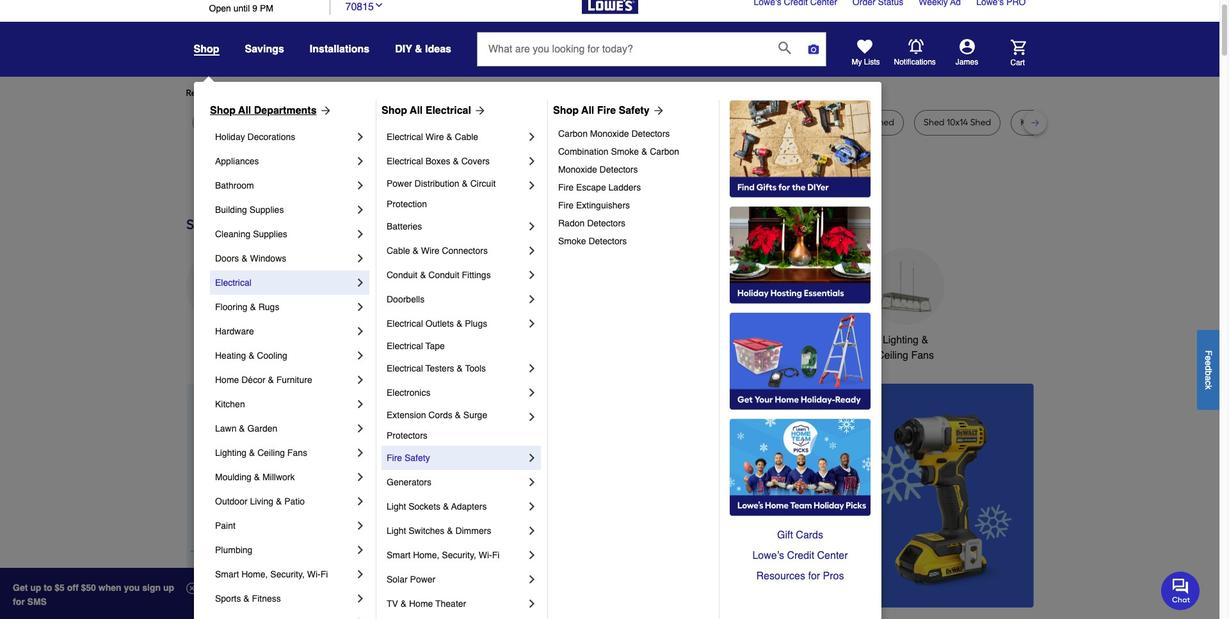 Task type: describe. For each thing, give the bounding box(es) containing it.
smoke inside combination smoke & carbon monoxide detectors
[[611, 147, 639, 157]]

arrow right image for shop all departments
[[317, 104, 332, 117]]

lowe's home team holiday picks. image
[[730, 419, 871, 517]]

smoke detectors link
[[558, 232, 710, 250]]

electrical outlets & plugs
[[387, 319, 487, 329]]

all for electrical
[[410, 105, 423, 117]]

light sockets & adapters link
[[387, 495, 526, 519]]

detectors down quikrete
[[631, 129, 670, 139]]

cooling
[[257, 351, 287, 361]]

to
[[44, 583, 52, 593]]

ideas
[[425, 44, 451, 55]]

chevron right image for light sockets & adapters
[[526, 501, 538, 513]]

chevron right image for lighting & ceiling fans
[[354, 447, 367, 460]]

chevron right image for fire safety
[[526, 452, 538, 465]]

chevron right image for moulding & millwork
[[354, 471, 367, 484]]

cart button
[[993, 39, 1026, 68]]

ladders
[[609, 182, 641, 193]]

chevron right image for holiday decorations
[[354, 131, 367, 143]]

up to 50 percent off select tools and accessories. image
[[413, 384, 1034, 608]]

& inside diy & ideas button
[[415, 44, 422, 55]]

9
[[252, 3, 257, 13]]

chevron right image for batteries
[[526, 220, 538, 233]]

chevron right image for tv & home theater
[[526, 598, 538, 611]]

lowe's wishes you and your family a happy hanukkah. image
[[186, 169, 1034, 201]]

safety inside fire safety link
[[405, 453, 430, 464]]

my
[[852, 58, 862, 67]]

when
[[98, 583, 121, 593]]

chat invite button image
[[1161, 571, 1200, 611]]

smart home, security, wi-fi link for chevron right icon for smart home, security, wi-fi
[[215, 563, 354, 587]]

search image
[[778, 41, 791, 54]]

a
[[1204, 376, 1214, 381]]

shop for shop all fire safety
[[553, 105, 579, 117]]

wi- for chevron right icon for smart home, security, wi-fi
[[307, 570, 321, 580]]

radon detectors
[[558, 218, 626, 229]]

& inside the 'sports & fitness' link
[[243, 594, 249, 604]]

& inside combination smoke & carbon monoxide detectors
[[641, 147, 647, 157]]

get up to $5 off $50 when you sign up for sms
[[13, 583, 174, 608]]

resources for pros
[[756, 571, 844, 583]]

dimmers
[[455, 526, 491, 536]]

tape
[[425, 341, 445, 351]]

supplies for building supplies
[[249, 205, 284, 215]]

fire safety link
[[387, 446, 526, 471]]

my lists
[[852, 58, 880, 67]]

kobalt
[[1021, 117, 1047, 128]]

lowe's home improvement logo image
[[582, 0, 638, 29]]

1 e from the top
[[1204, 356, 1214, 361]]

& inside cable & wire connectors link
[[413, 246, 419, 256]]

batteries link
[[387, 214, 526, 239]]

outlets
[[426, 319, 454, 329]]

chevron right image for electrical wire & cable
[[526, 131, 538, 143]]

& inside electrical boxes & covers link
[[453, 156, 459, 166]]

chevron right image for flooring & rugs
[[354, 301, 367, 314]]

chevron right image for electronics
[[526, 387, 538, 399]]

f
[[1204, 350, 1214, 356]]

rugs
[[258, 302, 279, 312]]

cards
[[796, 530, 823, 542]]

light switches & dimmers
[[387, 526, 491, 536]]

sports & fitness
[[215, 594, 281, 604]]

hardware
[[215, 327, 254, 337]]

installations
[[310, 44, 370, 55]]

f e e d b a c k button
[[1197, 330, 1220, 410]]

electrical wire & cable
[[387, 132, 478, 142]]

electrical boxes & covers link
[[387, 149, 526, 173]]

for up shop all electrical
[[403, 88, 414, 99]]

lowe's home improvement lists image
[[857, 39, 872, 54]]

living
[[250, 497, 273, 507]]

chevron right image for electrical boxes & covers
[[526, 155, 538, 168]]

combination
[[558, 147, 609, 157]]

chevron right image for appliances
[[354, 155, 367, 168]]

resources for pros link
[[730, 567, 871, 587]]

christmas decorations
[[392, 335, 446, 362]]

bathroom link
[[215, 173, 354, 198]]

& inside outdoor living & patio link
[[276, 497, 282, 507]]

recommended searches for you heading
[[186, 87, 1034, 100]]

fitness
[[252, 594, 281, 604]]

recommended searches for you
[[186, 88, 318, 99]]

cart
[[1011, 58, 1025, 67]]

home décor & furniture link
[[215, 368, 354, 392]]

electrical up flooring
[[215, 278, 251, 288]]

lighting & ceiling fans button
[[867, 248, 944, 364]]

& inside "electrical wire & cable" link
[[446, 132, 452, 142]]

find gifts for the diyer. image
[[730, 101, 871, 198]]

$50
[[81, 583, 96, 593]]

0 vertical spatial monoxide
[[590, 129, 629, 139]]

cleaning supplies link
[[215, 222, 354, 246]]

chevron right image for sports & fitness
[[354, 593, 367, 606]]

0 horizontal spatial fi
[[321, 570, 328, 580]]

safety inside shop all fire safety link
[[619, 105, 650, 117]]

power distribution & circuit protection
[[387, 179, 498, 209]]

home inside smart home button
[[810, 335, 837, 346]]

for up departments at the top of the page
[[289, 88, 301, 99]]

shop all electrical
[[382, 105, 471, 117]]

0 vertical spatial appliances
[[215, 156, 259, 166]]

1 conduit from the left
[[387, 270, 418, 280]]

extension cords & surge protectors link
[[387, 405, 526, 446]]

shop all fire safety
[[553, 105, 650, 117]]

shed for shed 10x14 shed
[[924, 117, 945, 128]]

solar power
[[387, 575, 436, 585]]

b
[[1204, 371, 1214, 376]]

switches
[[409, 526, 444, 536]]

gift cards
[[777, 530, 823, 542]]

chevron right image for plumbing
[[354, 544, 367, 557]]

sports & fitness link
[[215, 587, 354, 611]]

doorbells link
[[387, 287, 526, 312]]

& inside flooring & rugs link
[[250, 302, 256, 312]]

faucets
[[517, 335, 553, 346]]

cleaning supplies
[[215, 229, 287, 239]]

chevron right image for generators
[[526, 476, 538, 489]]

d
[[1204, 366, 1214, 371]]

electronics
[[387, 388, 431, 398]]

& inside electrical outlets & plugs link
[[456, 319, 462, 329]]

chevron right image for building supplies
[[354, 204, 367, 216]]

shop all departments
[[210, 105, 317, 117]]

smart home, security, wi-fi link for chevron right image corresponding to smart home, security, wi-fi
[[387, 544, 526, 568]]

chevron right image for heating & cooling
[[354, 350, 367, 362]]

ceiling inside 'lighting & ceiling fans'
[[877, 350, 908, 362]]

escape
[[576, 182, 606, 193]]

plugs
[[465, 319, 487, 329]]

smart home button
[[770, 248, 847, 348]]

0 horizontal spatial ceiling
[[257, 448, 285, 458]]

0 vertical spatial bathroom
[[215, 181, 254, 191]]

0 horizontal spatial home,
[[241, 570, 268, 580]]

0 horizontal spatial lighting
[[215, 448, 247, 458]]

power inside 'power distribution & circuit protection'
[[387, 179, 412, 189]]

cable & wire connectors
[[387, 246, 488, 256]]

holiday decorations
[[215, 132, 295, 142]]

1 up from the left
[[30, 583, 41, 593]]

for left pros
[[808, 571, 820, 583]]

shed for shed outdoor storage
[[753, 117, 773, 128]]

wi- for chevron right image corresponding to smart home, security, wi-fi
[[479, 551, 492, 561]]

& inside "heating & cooling" link
[[248, 351, 254, 361]]

home inside home décor & furniture "link"
[[215, 375, 239, 385]]

chevron right image for solar power
[[526, 574, 538, 586]]

credit
[[787, 551, 814, 562]]

chevron right image for hardware
[[354, 325, 367, 338]]

& inside tv & home theater link
[[401, 599, 407, 609]]

70815
[[345, 1, 374, 13]]

Search Query text field
[[478, 33, 768, 66]]

boxes
[[426, 156, 450, 166]]

all for departments
[[238, 105, 251, 117]]

detectors down extinguishers
[[587, 218, 626, 229]]

lowe's home improvement notification center image
[[908, 39, 923, 54]]

1 vertical spatial wire
[[421, 246, 439, 256]]

1 vertical spatial power
[[410, 575, 436, 585]]

board
[[699, 117, 723, 128]]

protectors
[[387, 431, 428, 441]]

tv
[[387, 599, 398, 609]]

scroll to item #2 element
[[689, 584, 722, 591]]

arrow right image for shop all fire safety
[[650, 104, 665, 117]]

lawn
[[202, 117, 224, 128]]

more suggestions for you
[[328, 88, 431, 99]]

0 vertical spatial smart home, security, wi-fi
[[387, 551, 500, 561]]

electrical up interior
[[426, 105, 471, 117]]

departments
[[254, 105, 317, 117]]

doors & windows link
[[215, 246, 354, 271]]

electrical outlets & plugs link
[[387, 312, 526, 336]]

hardie board
[[669, 117, 723, 128]]



Task type: locate. For each thing, give the bounding box(es) containing it.
& inside moulding & millwork link
[[254, 472, 260, 483]]

arrow right image
[[471, 104, 486, 117]]

pm
[[260, 3, 273, 13]]

smoke down carbon monoxide detectors link
[[611, 147, 639, 157]]

all for fire
[[581, 105, 594, 117]]

electrical link
[[215, 271, 354, 295]]

home inside tv & home theater link
[[409, 599, 433, 609]]

sports
[[215, 594, 241, 604]]

conduit up doorbells at the left top of the page
[[387, 270, 418, 280]]

1 vertical spatial wi-
[[307, 570, 321, 580]]

0 vertical spatial power
[[387, 179, 412, 189]]

0 vertical spatial smart
[[780, 335, 807, 346]]

chevron right image
[[354, 131, 367, 143], [526, 131, 538, 143], [354, 155, 367, 168], [526, 155, 538, 168], [526, 220, 538, 233], [526, 269, 538, 282], [354, 301, 367, 314], [526, 318, 538, 330], [354, 325, 367, 338], [526, 362, 538, 375], [526, 387, 538, 399], [354, 398, 367, 411], [354, 496, 367, 508], [526, 501, 538, 513], [526, 525, 538, 538], [354, 544, 367, 557], [354, 568, 367, 581], [526, 574, 538, 586], [354, 593, 367, 606], [526, 598, 538, 611], [354, 617, 367, 620]]

shop all electrical link
[[382, 103, 486, 118]]

quikrete
[[605, 117, 640, 128]]

1 horizontal spatial smoke
[[611, 147, 639, 157]]

4 shed from the left
[[970, 117, 991, 128]]

2 vertical spatial smart
[[215, 570, 239, 580]]

radon detectors link
[[558, 214, 710, 232]]

flooring
[[215, 302, 247, 312]]

0 horizontal spatial kitchen
[[215, 399, 245, 410]]

holiday hosting essentials. image
[[730, 207, 871, 304]]

lowe's
[[753, 551, 784, 562]]

supplies up the cleaning supplies
[[249, 205, 284, 215]]

& inside conduit & conduit fittings link
[[420, 270, 426, 280]]

for down get at the bottom left of page
[[13, 597, 25, 608]]

2 light from the top
[[387, 526, 406, 536]]

& inside "electrical testers & tools" link
[[457, 364, 463, 374]]

chevron right image for power distribution & circuit protection
[[526, 179, 538, 192]]

arrow right image inside shop all departments link
[[317, 104, 332, 117]]

1 horizontal spatial home
[[409, 599, 433, 609]]

fire down recommended searches for you heading
[[597, 105, 616, 117]]

1 vertical spatial ceiling
[[257, 448, 285, 458]]

all up mower
[[238, 105, 251, 117]]

furniture
[[276, 375, 312, 385]]

electrical left the tape
[[387, 341, 423, 351]]

1 light from the top
[[387, 502, 406, 512]]

diy
[[395, 44, 412, 55]]

connectors
[[442, 246, 488, 256]]

0 horizontal spatial smart
[[215, 570, 239, 580]]

k
[[1204, 385, 1214, 390]]

tools
[[465, 364, 486, 374]]

2 e from the top
[[1204, 361, 1214, 366]]

kitchen link
[[215, 392, 354, 417]]

1 horizontal spatial lighting & ceiling fans
[[877, 335, 934, 362]]

open until 9 pm
[[209, 3, 273, 13]]

fire for extinguishers
[[558, 200, 574, 211]]

tv & home theater
[[387, 599, 466, 609]]

security, down plumbing link
[[270, 570, 305, 580]]

shed right storage at the top of the page
[[874, 117, 894, 128]]

0 horizontal spatial security,
[[270, 570, 305, 580]]

james button
[[936, 39, 998, 67]]

pros
[[823, 571, 844, 583]]

chevron right image for lawn & garden
[[354, 423, 367, 435]]

safety down protectors on the left
[[405, 453, 430, 464]]

building supplies link
[[215, 198, 354, 222]]

1 vertical spatial appliances
[[199, 335, 249, 346]]

0 horizontal spatial arrow right image
[[317, 104, 332, 117]]

electrical left boxes
[[387, 156, 423, 166]]

e up d
[[1204, 356, 1214, 361]]

0 vertical spatial light
[[387, 502, 406, 512]]

1 horizontal spatial fi
[[492, 551, 500, 561]]

1 horizontal spatial up
[[163, 583, 174, 593]]

0 horizontal spatial bathroom
[[215, 181, 254, 191]]

lighting inside 'lighting & ceiling fans'
[[883, 335, 919, 346]]

moulding & millwork
[[215, 472, 295, 483]]

& inside light sockets & adapters link
[[443, 502, 449, 512]]

1 vertical spatial lighting
[[215, 448, 247, 458]]

light down generators
[[387, 502, 406, 512]]

1 horizontal spatial decorations
[[392, 350, 446, 362]]

0 horizontal spatial safety
[[405, 453, 430, 464]]

detectors down shop 25 days of deals by category image
[[589, 236, 627, 246]]

25 days of deals. don't miss deals every day. same-day delivery on in-stock orders placed by 2 p m. image
[[186, 384, 393, 608]]

arrow right image inside shop all fire safety link
[[650, 104, 665, 117]]

0 horizontal spatial wi-
[[307, 570, 321, 580]]

0 vertical spatial fans
[[911, 350, 934, 362]]

0 vertical spatial security,
[[442, 551, 476, 561]]

0 vertical spatial wi-
[[479, 551, 492, 561]]

1 you from the left
[[303, 88, 318, 99]]

2 horizontal spatial all
[[581, 105, 594, 117]]

0 horizontal spatial smoke
[[558, 236, 586, 246]]

1 horizontal spatial carbon
[[650, 147, 679, 157]]

monoxide inside combination smoke & carbon monoxide detectors
[[558, 165, 597, 175]]

monoxide down the combination
[[558, 165, 597, 175]]

surge
[[463, 410, 487, 421]]

1 horizontal spatial all
[[410, 105, 423, 117]]

get your home holiday-ready. image
[[730, 313, 871, 410]]

1 vertical spatial carbon
[[650, 147, 679, 157]]

decorations for holiday
[[247, 132, 295, 142]]

chevron right image for paint
[[354, 520, 367, 533]]

decorations down peel
[[247, 132, 295, 142]]

f e e d b a c k
[[1204, 350, 1214, 390]]

0 horizontal spatial you
[[303, 88, 318, 99]]

peel stick wallpaper
[[284, 117, 367, 128]]

2 conduit from the left
[[429, 270, 459, 280]]

plumbing
[[215, 545, 252, 556]]

fire inside shop all fire safety link
[[597, 105, 616, 117]]

up right sign
[[163, 583, 174, 593]]

solar power link
[[387, 568, 526, 592]]

0 horizontal spatial smart home, security, wi-fi
[[215, 570, 328, 580]]

1 shop from the left
[[210, 105, 236, 117]]

1 horizontal spatial smart home, security, wi-fi link
[[387, 544, 526, 568]]

1 vertical spatial light
[[387, 526, 406, 536]]

1 horizontal spatial bathroom
[[689, 335, 733, 346]]

1 horizontal spatial smart
[[387, 551, 411, 561]]

smoke detectors
[[558, 236, 627, 246]]

fire up radon
[[558, 200, 574, 211]]

wallpaper
[[324, 117, 367, 128]]

0 vertical spatial wire
[[426, 132, 444, 142]]

0 vertical spatial kitchen
[[480, 335, 514, 346]]

0 vertical spatial lighting & ceiling fans
[[877, 335, 934, 362]]

extension
[[387, 410, 426, 421]]

appliances up heating
[[199, 335, 249, 346]]

3 shed from the left
[[924, 117, 945, 128]]

kitchen for kitchen
[[215, 399, 245, 410]]

2 all from the left
[[410, 105, 423, 117]]

christmas
[[396, 335, 442, 346]]

& inside light switches & dimmers "link"
[[447, 526, 453, 536]]

& inside extension cords & surge protectors
[[455, 410, 461, 421]]

1 vertical spatial home
[[215, 375, 239, 385]]

fi up the 'sports & fitness' link
[[321, 570, 328, 580]]

hardware link
[[215, 319, 354, 344]]

safety up quikrete
[[619, 105, 650, 117]]

2 horizontal spatial home
[[810, 335, 837, 346]]

smart home, security, wi-fi link down light switches & dimmers
[[387, 544, 526, 568]]

carbon monoxide detectors link
[[558, 125, 710, 143]]

center
[[817, 551, 848, 562]]

shop for shop all departments
[[210, 105, 236, 117]]

None search field
[[477, 32, 826, 78]]

lighting & ceiling fans inside lighting & ceiling fans link
[[215, 448, 307, 458]]

décor
[[242, 375, 265, 385]]

chevron down image
[[374, 0, 384, 10]]

chevron right image for home décor & furniture
[[354, 374, 367, 387]]

doors & windows
[[215, 254, 286, 264]]

0 vertical spatial home,
[[413, 551, 439, 561]]

fittings
[[462, 270, 491, 280]]

2 you from the left
[[416, 88, 431, 99]]

1 vertical spatial cable
[[387, 246, 410, 256]]

arrow right image down more in the top of the page
[[317, 104, 332, 117]]

ceiling
[[877, 350, 908, 362], [257, 448, 285, 458]]

0 horizontal spatial up
[[30, 583, 41, 593]]

wire up conduit & conduit fittings
[[421, 246, 439, 256]]

1 vertical spatial smart home, security, wi-fi
[[215, 570, 328, 580]]

chevron right image for doorbells
[[526, 293, 538, 306]]

1 all from the left
[[238, 105, 251, 117]]

fire escape ladders link
[[558, 179, 710, 197]]

0 horizontal spatial decorations
[[247, 132, 295, 142]]

0 vertical spatial home
[[810, 335, 837, 346]]

& inside doors & windows link
[[242, 254, 247, 264]]

1 horizontal spatial safety
[[619, 105, 650, 117]]

lawn
[[215, 424, 237, 434]]

light
[[387, 502, 406, 512], [387, 526, 406, 536]]

shed right 10x14
[[970, 117, 991, 128]]

james
[[956, 58, 978, 67]]

outdoor
[[775, 117, 810, 128]]

0 horizontal spatial cable
[[387, 246, 410, 256]]

0 vertical spatial decorations
[[247, 132, 295, 142]]

1 vertical spatial supplies
[[253, 229, 287, 239]]

0 vertical spatial fi
[[492, 551, 500, 561]]

cable up the covers
[[455, 132, 478, 142]]

smart inside button
[[780, 335, 807, 346]]

shed left 10x14
[[924, 117, 945, 128]]

lowe's credit center link
[[730, 546, 871, 567]]

camera image
[[807, 43, 820, 56]]

electrical tape
[[387, 341, 445, 351]]

1 horizontal spatial fans
[[911, 350, 934, 362]]

1 vertical spatial kitchen
[[215, 399, 245, 410]]

chevron right image for conduit & conduit fittings
[[526, 269, 538, 282]]

diy & ideas
[[395, 44, 451, 55]]

security, up 'solar power' link on the bottom left of the page
[[442, 551, 476, 561]]

you for recommended searches for you
[[303, 88, 318, 99]]

1 horizontal spatial home,
[[413, 551, 439, 561]]

heating
[[215, 351, 246, 361]]

smart home, security, wi-fi up the fitness
[[215, 570, 328, 580]]

shed outdoor storage
[[753, 117, 844, 128]]

1 vertical spatial fans
[[287, 448, 307, 458]]

kitchen faucets
[[480, 335, 553, 346]]

0 horizontal spatial lighting & ceiling fans
[[215, 448, 307, 458]]

solar
[[387, 575, 408, 585]]

shed for shed
[[874, 117, 894, 128]]

chevron right image for doors & windows
[[354, 252, 367, 265]]

wire down interior
[[426, 132, 444, 142]]

1 vertical spatial monoxide
[[558, 165, 597, 175]]

1 vertical spatial decorations
[[392, 350, 446, 362]]

0 vertical spatial safety
[[619, 105, 650, 117]]

heating & cooling link
[[215, 344, 354, 368]]

1 shed from the left
[[753, 117, 773, 128]]

electrical for electrical wire & cable
[[387, 132, 423, 142]]

appliances inside button
[[199, 335, 249, 346]]

chevron right image for kitchen
[[354, 398, 367, 411]]

wi-
[[479, 551, 492, 561], [307, 570, 321, 580]]

shop 25 days of deals by category image
[[186, 214, 1034, 235]]

kitchen inside button
[[480, 335, 514, 346]]

smart for chevron right image corresponding to smart home, security, wi-fi
[[387, 551, 411, 561]]

electrical for electrical boxes & covers
[[387, 156, 423, 166]]

1 vertical spatial lighting & ceiling fans
[[215, 448, 307, 458]]

& inside 'lighting & ceiling fans'
[[922, 335, 928, 346]]

electrical for electrical outlets & plugs
[[387, 319, 423, 329]]

electrical wire & cable link
[[387, 125, 526, 149]]

0 vertical spatial smoke
[[611, 147, 639, 157]]

1 horizontal spatial lighting
[[883, 335, 919, 346]]

detectors inside combination smoke & carbon monoxide detectors
[[600, 165, 638, 175]]

kitchen up lawn
[[215, 399, 245, 410]]

shop up lawn mower
[[210, 105, 236, 117]]

light switches & dimmers link
[[387, 519, 526, 544]]

heating & cooling
[[215, 351, 287, 361]]

interior
[[418, 117, 447, 128]]

c
[[1204, 381, 1214, 385]]

2 shed from the left
[[874, 117, 894, 128]]

fire extinguishers link
[[558, 197, 710, 214]]

electrical for electrical tape
[[387, 341, 423, 351]]

all up door interior
[[410, 105, 423, 117]]

wire
[[426, 132, 444, 142], [421, 246, 439, 256]]

fire for safety
[[387, 453, 402, 464]]

smart home, security, wi-fi link up the fitness
[[215, 563, 354, 587]]

chevron right image for outdoor living & patio
[[354, 496, 367, 508]]

you up shop all electrical
[[416, 88, 431, 99]]

garden
[[247, 424, 277, 434]]

power up protection
[[387, 179, 412, 189]]

1 horizontal spatial you
[[416, 88, 431, 99]]

0 horizontal spatial all
[[238, 105, 251, 117]]

3 shop from the left
[[553, 105, 579, 117]]

& inside home décor & furniture "link"
[[268, 375, 274, 385]]

detectors inside 'link'
[[589, 236, 627, 246]]

generators link
[[387, 471, 526, 495]]

smart home, security, wi-fi link
[[387, 544, 526, 568], [215, 563, 354, 587]]

2 horizontal spatial shop
[[553, 105, 579, 117]]

0 vertical spatial ceiling
[[877, 350, 908, 362]]

chevron right image for smart home, security, wi-fi
[[526, 549, 538, 562]]

chevron right image for smart home, security, wi-fi
[[354, 568, 367, 581]]

2 arrow right image from the left
[[650, 104, 665, 117]]

detectors up ladders
[[600, 165, 638, 175]]

holiday decorations link
[[215, 125, 354, 149]]

appliances down holiday
[[215, 156, 259, 166]]

building supplies
[[215, 205, 284, 215]]

0 horizontal spatial home
[[215, 375, 239, 385]]

fire inside fire safety link
[[387, 453, 402, 464]]

1 vertical spatial safety
[[405, 453, 430, 464]]

electrical for electrical testers & tools
[[387, 364, 423, 374]]

sms
[[27, 597, 47, 608]]

smoke inside 'link'
[[558, 236, 586, 246]]

doorbells
[[387, 294, 425, 305]]

chevron right image for electrical outlets & plugs
[[526, 318, 538, 330]]

chevron right image for cable & wire connectors
[[526, 245, 538, 257]]

2 shop from the left
[[382, 105, 407, 117]]

lowe's home improvement cart image
[[1011, 39, 1026, 55]]

0 horizontal spatial shop
[[210, 105, 236, 117]]

electrical up christmas
[[387, 319, 423, 329]]

shop
[[210, 105, 236, 117], [382, 105, 407, 117], [553, 105, 579, 117]]

appliances
[[215, 156, 259, 166], [199, 335, 249, 346]]

arrow left image
[[424, 496, 437, 509]]

shop all fire safety link
[[553, 103, 665, 118]]

carbon monoxide detectors
[[558, 129, 670, 139]]

1 horizontal spatial kitchen
[[480, 335, 514, 346]]

2 up from the left
[[163, 583, 174, 593]]

0 vertical spatial cable
[[455, 132, 478, 142]]

carbon down the hardie
[[650, 147, 679, 157]]

conduit down cable & wire connectors at the left top of the page
[[429, 270, 459, 280]]

smart home, security, wi-fi down light switches & dimmers
[[387, 551, 500, 561]]

electrical up electronics
[[387, 364, 423, 374]]

light inside "link"
[[387, 526, 406, 536]]

you left more in the top of the page
[[303, 88, 318, 99]]

e up "b"
[[1204, 361, 1214, 366]]

0 vertical spatial carbon
[[558, 129, 588, 139]]

hardie
[[669, 117, 696, 128]]

bathroom inside button
[[689, 335, 733, 346]]

& inside lawn & garden link
[[239, 424, 245, 434]]

$5
[[55, 583, 65, 593]]

chevron right image for bathroom
[[354, 179, 367, 192]]

safety
[[619, 105, 650, 117], [405, 453, 430, 464]]

fire inside fire escape ladders link
[[558, 182, 574, 193]]

wi- down dimmers
[[479, 551, 492, 561]]

fire inside fire extinguishers link
[[558, 200, 574, 211]]

home, down switches
[[413, 551, 439, 561]]

3 all from the left
[[581, 105, 594, 117]]

home, up sports & fitness
[[241, 570, 268, 580]]

power up the tv & home theater
[[410, 575, 436, 585]]

light left switches
[[387, 526, 406, 536]]

christmas decorations button
[[381, 248, 457, 364]]

lighting
[[883, 335, 919, 346], [215, 448, 247, 458]]

0 horizontal spatial carbon
[[558, 129, 588, 139]]

70815 button
[[345, 0, 384, 14]]

decorations for christmas
[[392, 350, 446, 362]]

plumbing link
[[215, 538, 354, 563]]

cable
[[455, 132, 478, 142], [387, 246, 410, 256]]

lighting & ceiling fans inside lighting & ceiling fans button
[[877, 335, 934, 362]]

you for more suggestions for you
[[416, 88, 431, 99]]

shop up door
[[382, 105, 407, 117]]

fire for escape
[[558, 182, 574, 193]]

all down recommended searches for you heading
[[581, 105, 594, 117]]

shop up toilet
[[553, 105, 579, 117]]

chevron right image for electrical testers & tools
[[526, 362, 538, 375]]

shed left outdoor
[[753, 117, 773, 128]]

for inside get up to $5 off $50 when you sign up for sms
[[13, 597, 25, 608]]

1 vertical spatial smoke
[[558, 236, 586, 246]]

1 horizontal spatial security,
[[442, 551, 476, 561]]

doors
[[215, 254, 239, 264]]

chevron right image for electrical
[[354, 277, 367, 289]]

cable down 'batteries'
[[387, 246, 410, 256]]

0 horizontal spatial fans
[[287, 448, 307, 458]]

fans inside 'lighting & ceiling fans'
[[911, 350, 934, 362]]

kitchen for kitchen faucets
[[480, 335, 514, 346]]

monoxide down quikrete
[[590, 129, 629, 139]]

1 horizontal spatial conduit
[[429, 270, 459, 280]]

2 horizontal spatial smart
[[780, 335, 807, 346]]

smoke down radon
[[558, 236, 586, 246]]

supplies for cleaning supplies
[[253, 229, 287, 239]]

you
[[124, 583, 140, 593]]

& inside lighting & ceiling fans link
[[249, 448, 255, 458]]

1 vertical spatial bathroom
[[689, 335, 733, 346]]

1 horizontal spatial shop
[[382, 105, 407, 117]]

carbon down toilet
[[558, 129, 588, 139]]

arrow right image left the hardie
[[650, 104, 665, 117]]

1 horizontal spatial wi-
[[479, 551, 492, 561]]

& inside 'power distribution & circuit protection'
[[462, 179, 468, 189]]

outdoor living & patio
[[215, 497, 305, 507]]

testers
[[425, 364, 454, 374]]

1 arrow right image from the left
[[317, 104, 332, 117]]

1 horizontal spatial ceiling
[[877, 350, 908, 362]]

shop for shop all electrical
[[382, 105, 407, 117]]

0 vertical spatial supplies
[[249, 205, 284, 215]]

generators
[[387, 478, 432, 488]]

kitchen down plugs
[[480, 335, 514, 346]]

1 vertical spatial smart
[[387, 551, 411, 561]]

chevron right image for cleaning supplies
[[354, 228, 367, 241]]

decorations inside button
[[392, 350, 446, 362]]

fire left escape on the top
[[558, 182, 574, 193]]

chevron right image
[[354, 179, 367, 192], [526, 179, 538, 192], [354, 204, 367, 216], [354, 228, 367, 241], [526, 245, 538, 257], [354, 252, 367, 265], [354, 277, 367, 289], [526, 293, 538, 306], [354, 350, 367, 362], [354, 374, 367, 387], [526, 411, 538, 424], [354, 423, 367, 435], [354, 447, 367, 460], [526, 452, 538, 465], [354, 471, 367, 484], [526, 476, 538, 489], [354, 520, 367, 533], [526, 549, 538, 562]]

light for light sockets & adapters
[[387, 502, 406, 512]]

stick
[[303, 117, 322, 128]]

electrical down door
[[387, 132, 423, 142]]

smart for chevron right icon for smart home, security, wi-fi
[[215, 570, 239, 580]]

1 horizontal spatial smart home, security, wi-fi
[[387, 551, 500, 561]]

up
[[30, 583, 41, 593], [163, 583, 174, 593]]

carbon inside combination smoke & carbon monoxide detectors
[[650, 147, 679, 157]]

up left to
[[30, 583, 41, 593]]

1 horizontal spatial arrow right image
[[650, 104, 665, 117]]

home
[[810, 335, 837, 346], [215, 375, 239, 385], [409, 599, 433, 609]]

appliances link
[[215, 149, 354, 173]]

wi- up the 'sports & fitness' link
[[307, 570, 321, 580]]

1 horizontal spatial cable
[[455, 132, 478, 142]]

supplies up windows
[[253, 229, 287, 239]]

1 vertical spatial security,
[[270, 570, 305, 580]]

fi down light switches & dimmers "link"
[[492, 551, 500, 561]]

light for light switches & dimmers
[[387, 526, 406, 536]]

theater
[[435, 599, 466, 609]]

chevron right image for extension cords & surge protectors
[[526, 411, 538, 424]]

fire down protectors on the left
[[387, 453, 402, 464]]

0 horizontal spatial conduit
[[387, 270, 418, 280]]

decorations down christmas
[[392, 350, 446, 362]]

0 vertical spatial lighting
[[883, 335, 919, 346]]

shop all departments link
[[210, 103, 332, 118]]

chevron right image for light switches & dimmers
[[526, 525, 538, 538]]

1 vertical spatial home,
[[241, 570, 268, 580]]

2 vertical spatial home
[[409, 599, 433, 609]]

arrow right image
[[317, 104, 332, 117], [650, 104, 665, 117]]



Task type: vqa. For each thing, say whether or not it's contained in the screenshot.
Power in "Power Distribution & Circuit Protection"
yes



